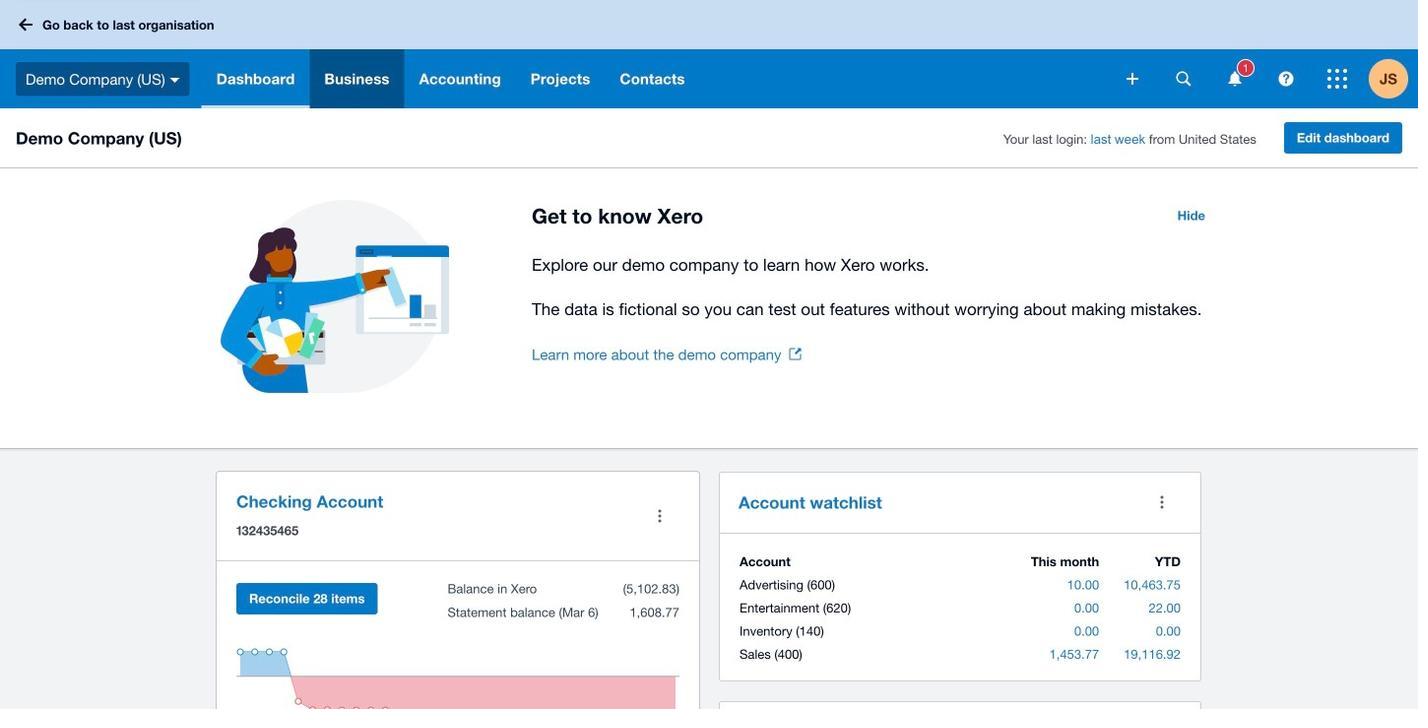 Task type: locate. For each thing, give the bounding box(es) containing it.
banner
[[0, 0, 1419, 108]]

svg image
[[19, 18, 33, 31], [1177, 71, 1192, 86], [1279, 71, 1294, 86]]

svg image
[[1328, 69, 1348, 89], [1229, 71, 1242, 86], [1127, 73, 1139, 85], [170, 78, 180, 83]]

1 horizontal spatial svg image
[[1177, 71, 1192, 86]]



Task type: describe. For each thing, give the bounding box(es) containing it.
manage menu toggle image
[[640, 497, 680, 536]]

0 horizontal spatial svg image
[[19, 18, 33, 31]]

2 horizontal spatial svg image
[[1279, 71, 1294, 86]]

intro banner body element
[[532, 251, 1218, 323]]



Task type: vqa. For each thing, say whether or not it's contained in the screenshot.
dashboard.
no



